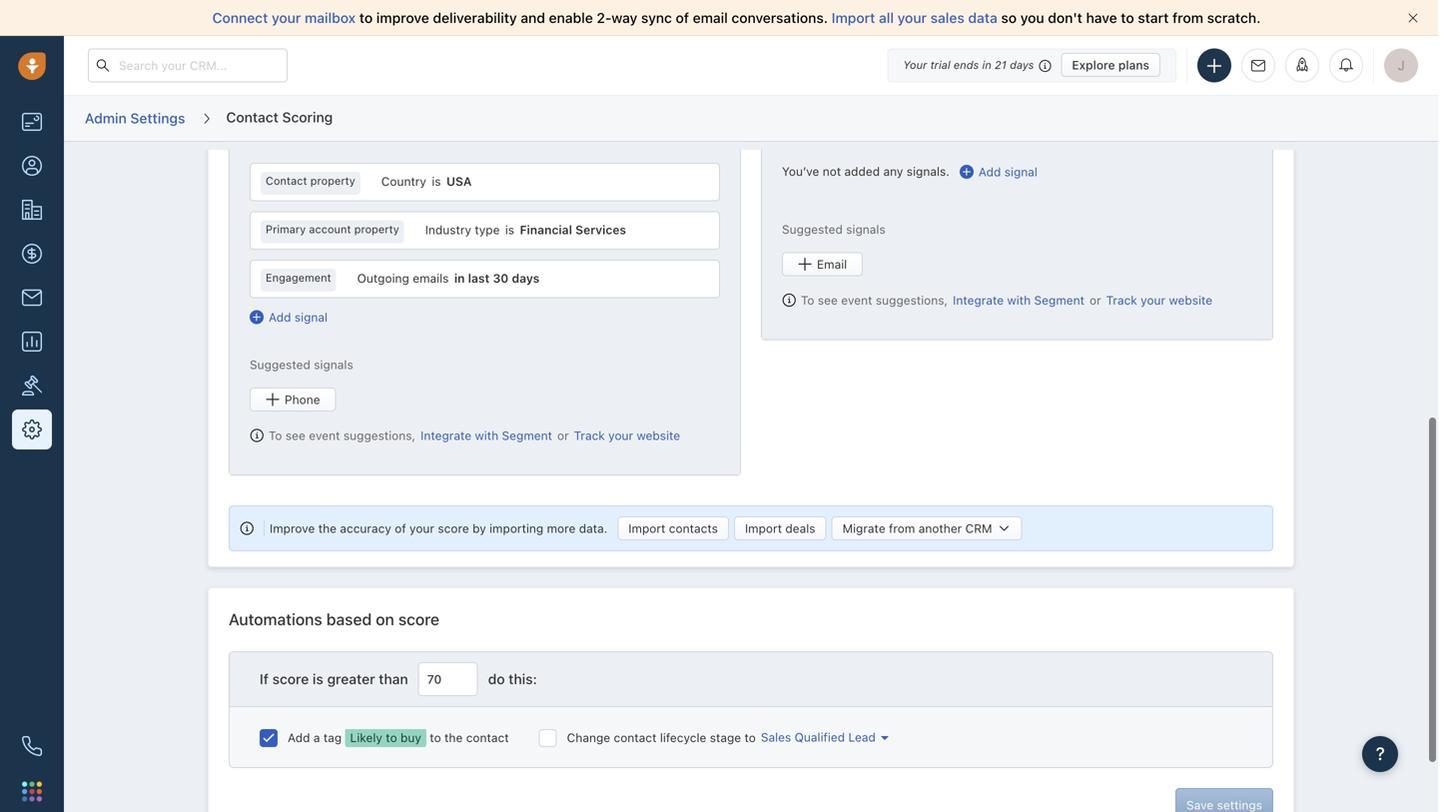 Task type: vqa. For each thing, say whether or not it's contained in the screenshot.
Your trial ends in 21 days
yes



Task type: describe. For each thing, give the bounding box(es) containing it.
import contacts
[[629, 521, 718, 535]]

1 horizontal spatial in
[[982, 58, 992, 71]]

deals
[[786, 521, 816, 535]]

and
[[521, 9, 545, 26]]

website for email
[[1169, 293, 1213, 307]]

days for outgoing emails in last 30 days
[[512, 271, 540, 285]]

stage
[[710, 730, 741, 744]]

primary account property
[[266, 223, 399, 236]]

settings
[[130, 110, 185, 126]]

improve
[[270, 521, 315, 535]]

1 vertical spatial add signal link
[[250, 308, 328, 326]]

contact scoring
[[226, 109, 333, 125]]

importing
[[490, 521, 544, 535]]

added
[[845, 164, 880, 178]]

to for email
[[801, 293, 815, 307]]

your
[[903, 58, 927, 71]]

is for if score is greater than
[[313, 671, 324, 687]]

trial
[[931, 58, 951, 71]]

days for your trial ends in 21 days
[[1010, 58, 1034, 71]]

deliverability
[[433, 9, 517, 26]]

migrate from another crm
[[843, 521, 992, 535]]

crm
[[966, 521, 992, 535]]

0 vertical spatial the
[[318, 521, 337, 535]]

with for phone
[[475, 428, 499, 442]]

1 vertical spatial of
[[395, 521, 406, 535]]

than
[[379, 671, 408, 687]]

suggested signals for phone
[[250, 358, 353, 372]]

type
[[475, 223, 500, 237]]

track for email
[[1106, 293, 1138, 307]]

import contacts button
[[618, 516, 729, 540]]

automations based on score
[[229, 610, 440, 629]]

is for industry type is financial services
[[505, 223, 515, 237]]

admin
[[85, 110, 127, 126]]

have
[[1086, 9, 1117, 26]]

emails
[[413, 271, 449, 285]]

automations
[[229, 610, 322, 629]]

2 contact from the left
[[614, 730, 657, 744]]

to left the buy at the left bottom of the page
[[386, 730, 397, 744]]

integrate for email
[[953, 293, 1004, 307]]

0 vertical spatial is
[[432, 174, 441, 188]]

plans
[[1119, 58, 1150, 72]]

tag
[[323, 730, 342, 744]]

you
[[1021, 9, 1045, 26]]

1 contact from the left
[[466, 730, 509, 744]]

1 vertical spatial score
[[398, 610, 440, 629]]

2 horizontal spatial import
[[832, 9, 875, 26]]

scoring
[[282, 109, 333, 125]]

to see event suggestions, integrate with segment or track your website for email
[[801, 293, 1213, 307]]

improve the accuracy of your score by importing more data.
[[270, 521, 608, 535]]

last
[[468, 271, 490, 285]]

phone
[[285, 392, 320, 406]]

any
[[884, 164, 903, 178]]

email
[[817, 257, 847, 271]]

segment for email
[[1034, 293, 1085, 307]]

suggestions, for email
[[876, 293, 948, 307]]

contact for contact scoring
[[226, 109, 279, 125]]

suggestions, for phone
[[343, 428, 416, 442]]

more
[[547, 521, 576, 535]]

0 vertical spatial property
[[310, 174, 355, 187]]

a
[[314, 730, 320, 744]]

don't
[[1048, 9, 1083, 26]]

explore plans
[[1072, 58, 1150, 72]]

connect
[[212, 9, 268, 26]]

sales
[[931, 9, 965, 26]]

website for phone
[[637, 428, 680, 442]]

migrate
[[843, 521, 886, 535]]

another
[[919, 521, 962, 535]]

change
[[567, 730, 610, 744]]

phone element
[[12, 726, 52, 766]]

add signal for the top add signal link
[[979, 165, 1038, 179]]

by
[[473, 521, 486, 535]]

greater
[[327, 671, 375, 687]]

do
[[488, 671, 505, 687]]

change contact lifecycle stage to
[[567, 730, 756, 744]]

add a tag likely to buy to the contact
[[288, 730, 509, 744]]

contacts
[[669, 521, 718, 535]]

to right stage
[[745, 730, 756, 744]]

30
[[493, 271, 509, 285]]

enable
[[549, 9, 593, 26]]

signals for phone
[[314, 358, 353, 372]]

sync
[[641, 9, 672, 26]]

industry
[[425, 223, 472, 237]]

this
[[509, 671, 533, 687]]

do this :
[[488, 671, 537, 687]]

way
[[612, 9, 638, 26]]

add for the bottommost add signal link
[[269, 310, 291, 324]]

close image
[[1408, 13, 1418, 23]]

import deals
[[745, 521, 816, 535]]

lifecycle
[[660, 730, 707, 744]]

contact for contact property
[[266, 174, 307, 187]]

connect your mailbox link
[[212, 9, 359, 26]]

track your website link for phone
[[574, 426, 680, 444]]

data.
[[579, 521, 608, 535]]

suggested for phone
[[250, 358, 311, 372]]

explore plans link
[[1061, 53, 1161, 77]]

on
[[376, 610, 394, 629]]

all
[[879, 9, 894, 26]]

phone image
[[22, 736, 42, 756]]

2 vertical spatial score
[[272, 671, 309, 687]]

account
[[309, 223, 351, 236]]

2 vertical spatial add
[[288, 730, 310, 744]]

signals for email
[[846, 222, 886, 236]]



Task type: locate. For each thing, give the bounding box(es) containing it.
add for the top add signal link
[[979, 165, 1001, 179]]

suggested
[[782, 222, 843, 236], [250, 358, 311, 372]]

to see event suggestions, integrate with segment or track your website
[[801, 293, 1213, 307], [269, 428, 680, 442]]

0 horizontal spatial segment
[[502, 428, 552, 442]]

0 horizontal spatial days
[[512, 271, 540, 285]]

import for import deals
[[745, 521, 782, 535]]

days
[[1010, 58, 1034, 71], [512, 271, 540, 285]]

suggestions,
[[876, 293, 948, 307], [343, 428, 416, 442]]

add signal link
[[960, 163, 1038, 181], [250, 308, 328, 326]]

integrate with segment link for phone
[[421, 426, 552, 444]]

your trial ends in 21 days
[[903, 58, 1034, 71]]

1 horizontal spatial suggestions,
[[876, 293, 948, 307]]

contact right change
[[614, 730, 657, 744]]

1 vertical spatial suggested
[[250, 358, 311, 372]]

you've not added any signals.
[[782, 164, 950, 178]]

1 horizontal spatial integrate
[[953, 293, 1004, 307]]

scratch.
[[1207, 9, 1261, 26]]

0 horizontal spatial signals
[[314, 358, 353, 372]]

add signal for the bottommost add signal link
[[269, 310, 328, 324]]

is left usa
[[432, 174, 441, 188]]

event down email
[[841, 293, 873, 307]]

1 vertical spatial property
[[354, 223, 399, 236]]

add right signals.
[[979, 165, 1001, 179]]

contact up primary
[[266, 174, 307, 187]]

0 horizontal spatial is
[[313, 671, 324, 687]]

lead
[[849, 730, 876, 744]]

integrate with segment link for email
[[953, 291, 1085, 309]]

days right 21
[[1010, 58, 1034, 71]]

0 horizontal spatial add signal
[[269, 310, 328, 324]]

1 horizontal spatial to
[[801, 293, 815, 307]]

phone button
[[250, 387, 336, 411]]

explore
[[1072, 58, 1115, 72]]

0 vertical spatial signal
[[1005, 165, 1038, 179]]

or for email
[[1090, 293, 1101, 307]]

0 vertical spatial add signal link
[[960, 163, 1038, 181]]

to right the buy at the left bottom of the page
[[430, 730, 441, 744]]

1 vertical spatial see
[[286, 428, 306, 442]]

signal for the bottommost add signal link
[[295, 310, 328, 324]]

0 vertical spatial in
[[982, 58, 992, 71]]

if score is greater than
[[260, 671, 408, 687]]

import all your sales data link
[[832, 9, 1001, 26]]

import left deals
[[745, 521, 782, 535]]

2-
[[597, 9, 612, 26]]

based
[[326, 610, 372, 629]]

property up 'primary account property'
[[310, 174, 355, 187]]

0 vertical spatial with
[[1007, 293, 1031, 307]]

with for email
[[1007, 293, 1031, 307]]

1 horizontal spatial import
[[745, 521, 782, 535]]

add signal link right signals.
[[960, 163, 1038, 181]]

signal
[[1005, 165, 1038, 179], [295, 310, 328, 324]]

suggested signals up email
[[782, 222, 886, 236]]

sales
[[761, 730, 791, 744]]

outgoing emails in last 30 days
[[357, 271, 540, 285]]

engagement
[[266, 271, 331, 284]]

outgoing
[[357, 271, 409, 285]]

see down email
[[818, 293, 838, 307]]

properties image
[[22, 376, 42, 396]]

0 horizontal spatial integrate
[[421, 428, 472, 442]]

from right start
[[1173, 9, 1204, 26]]

1 horizontal spatial is
[[432, 174, 441, 188]]

0 horizontal spatial to
[[269, 428, 282, 442]]

1 horizontal spatial signal
[[1005, 165, 1038, 179]]

0 vertical spatial suggested signals
[[782, 222, 886, 236]]

0 vertical spatial add
[[979, 165, 1001, 179]]

mailbox
[[305, 9, 356, 26]]

track your website link for email
[[1106, 291, 1213, 309]]

contact left scoring
[[226, 109, 279, 125]]

1 horizontal spatial segment
[[1034, 293, 1085, 307]]

2 vertical spatial is
[[313, 671, 324, 687]]

1 horizontal spatial add signal
[[979, 165, 1038, 179]]

days right 30
[[512, 271, 540, 285]]

not
[[823, 164, 841, 178]]

1 vertical spatial track
[[574, 428, 605, 442]]

sales qualified lead button
[[756, 730, 889, 744]]

add left the a
[[288, 730, 310, 744]]

import inside button
[[745, 521, 782, 535]]

0 vertical spatial signals
[[846, 222, 886, 236]]

1 horizontal spatial website
[[1169, 293, 1213, 307]]

0 horizontal spatial or
[[557, 428, 569, 442]]

integrate for phone
[[421, 428, 472, 442]]

1 horizontal spatial from
[[1173, 9, 1204, 26]]

import
[[832, 9, 875, 26], [629, 521, 666, 535], [745, 521, 782, 535]]

1 vertical spatial suggestions,
[[343, 428, 416, 442]]

freshworks switcher image
[[22, 781, 42, 801]]

add signal
[[979, 165, 1038, 179], [269, 310, 328, 324]]

in left 21
[[982, 58, 992, 71]]

1 vertical spatial to
[[269, 428, 282, 442]]

event for email
[[841, 293, 873, 307]]

to
[[801, 293, 815, 307], [269, 428, 282, 442]]

integrate
[[953, 293, 1004, 307], [421, 428, 472, 442]]

0 horizontal spatial suggested
[[250, 358, 311, 372]]

signal right signals.
[[1005, 165, 1038, 179]]

0 vertical spatial add signal
[[979, 165, 1038, 179]]

likely
[[350, 730, 383, 744]]

0 vertical spatial website
[[1169, 293, 1213, 307]]

1 horizontal spatial or
[[1090, 293, 1101, 307]]

country is usa
[[381, 174, 472, 188]]

1 vertical spatial integrate with segment link
[[421, 426, 552, 444]]

usa
[[446, 174, 472, 188]]

property
[[310, 174, 355, 187], [354, 223, 399, 236]]

signal for the top add signal link
[[1005, 165, 1038, 179]]

improve
[[376, 9, 429, 26]]

score left by
[[438, 521, 469, 535]]

integrate with segment link
[[953, 291, 1085, 309], [421, 426, 552, 444]]

1 vertical spatial to see event suggestions, integrate with segment or track your website
[[269, 428, 680, 442]]

0 vertical spatial segment
[[1034, 293, 1085, 307]]

0 vertical spatial track your website link
[[1106, 291, 1213, 309]]

1 vertical spatial track your website link
[[574, 426, 680, 444]]

signals.
[[907, 164, 950, 178]]

the right the buy at the left bottom of the page
[[445, 730, 463, 744]]

to
[[359, 9, 373, 26], [1121, 9, 1134, 26], [386, 730, 397, 744], [430, 730, 441, 744], [745, 730, 756, 744]]

None number field
[[418, 662, 478, 696]]

connect your mailbox to improve deliverability and enable 2-way sync of email conversations. import all your sales data so you don't have to start from scratch.
[[212, 9, 1261, 26]]

1 horizontal spatial signals
[[846, 222, 886, 236]]

contact down do
[[466, 730, 509, 744]]

import inside 'button'
[[629, 521, 666, 535]]

0 horizontal spatial the
[[318, 521, 337, 535]]

0 horizontal spatial event
[[309, 428, 340, 442]]

contact
[[466, 730, 509, 744], [614, 730, 657, 744]]

sales qualified lead
[[761, 730, 876, 744]]

data
[[968, 9, 998, 26]]

see down phone button
[[286, 428, 306, 442]]

of right accuracy at the left of page
[[395, 521, 406, 535]]

add signal down engagement
[[269, 310, 328, 324]]

track
[[1106, 293, 1138, 307], [574, 428, 605, 442]]

is right the type
[[505, 223, 515, 237]]

suggested up phone button
[[250, 358, 311, 372]]

score right if
[[272, 671, 309, 687]]

1 vertical spatial is
[[505, 223, 515, 237]]

import for import contacts
[[629, 521, 666, 535]]

admin settings link
[[84, 103, 186, 134]]

if
[[260, 671, 269, 687]]

1 vertical spatial from
[[889, 521, 915, 535]]

1 vertical spatial in
[[454, 271, 465, 285]]

suggested for email
[[782, 222, 843, 236]]

1 horizontal spatial see
[[818, 293, 838, 307]]

1 horizontal spatial with
[[1007, 293, 1031, 307]]

0 vertical spatial see
[[818, 293, 838, 307]]

1 vertical spatial the
[[445, 730, 463, 744]]

to down phone button
[[269, 428, 282, 442]]

country
[[381, 174, 426, 188]]

your
[[272, 9, 301, 26], [898, 9, 927, 26], [1141, 293, 1166, 307], [609, 428, 633, 442], [410, 521, 434, 535]]

start
[[1138, 9, 1169, 26]]

from right migrate
[[889, 521, 915, 535]]

email button
[[782, 252, 863, 276]]

1 horizontal spatial contact
[[614, 730, 657, 744]]

to for phone
[[269, 428, 282, 442]]

Search your CRM... text field
[[88, 48, 288, 82]]

see for email
[[818, 293, 838, 307]]

import left all
[[832, 9, 875, 26]]

of
[[676, 9, 689, 26], [395, 521, 406, 535]]

0 vertical spatial suggested
[[782, 222, 843, 236]]

signals up email
[[846, 222, 886, 236]]

to down "email" button
[[801, 293, 815, 307]]

0 vertical spatial or
[[1090, 293, 1101, 307]]

0 vertical spatial from
[[1173, 9, 1204, 26]]

0 vertical spatial score
[[438, 521, 469, 535]]

1 horizontal spatial the
[[445, 730, 463, 744]]

0 vertical spatial integrate with segment link
[[953, 291, 1085, 309]]

1 horizontal spatial of
[[676, 9, 689, 26]]

services
[[576, 223, 626, 237]]

1 vertical spatial or
[[557, 428, 569, 442]]

is left greater
[[313, 671, 324, 687]]

0 horizontal spatial contact
[[466, 730, 509, 744]]

0 vertical spatial track
[[1106, 293, 1138, 307]]

segment for phone
[[502, 428, 552, 442]]

0 horizontal spatial add signal link
[[250, 308, 328, 326]]

signal down engagement
[[295, 310, 328, 324]]

property right account
[[354, 223, 399, 236]]

so
[[1001, 9, 1017, 26]]

0 horizontal spatial suggestions,
[[343, 428, 416, 442]]

qualified
[[795, 730, 845, 744]]

ends
[[954, 58, 979, 71]]

1 horizontal spatial track
[[1106, 293, 1138, 307]]

accuracy
[[340, 521, 391, 535]]

1 vertical spatial with
[[475, 428, 499, 442]]

conversations.
[[732, 9, 828, 26]]

0 vertical spatial to see event suggestions, integrate with segment or track your website
[[801, 293, 1213, 307]]

1 horizontal spatial suggested signals
[[782, 222, 886, 236]]

0 horizontal spatial see
[[286, 428, 306, 442]]

add signal link down engagement
[[250, 308, 328, 326]]

1 horizontal spatial to see event suggestions, integrate with segment or track your website
[[801, 293, 1213, 307]]

1 vertical spatial days
[[512, 271, 540, 285]]

score right on
[[398, 610, 440, 629]]

admin settings
[[85, 110, 185, 126]]

0 horizontal spatial import
[[629, 521, 666, 535]]

to left start
[[1121, 9, 1134, 26]]

1 vertical spatial event
[[309, 428, 340, 442]]

or for phone
[[557, 428, 569, 442]]

1 vertical spatial add signal
[[269, 310, 328, 324]]

in left last
[[454, 271, 465, 285]]

track your website link
[[1106, 291, 1213, 309], [574, 426, 680, 444]]

to see event suggestions, integrate with segment or track your website for phone
[[269, 428, 680, 442]]

buy
[[401, 730, 421, 744]]

of right sync
[[676, 9, 689, 26]]

the right improve
[[318, 521, 337, 535]]

add down engagement
[[269, 310, 291, 324]]

0 horizontal spatial integrate with segment link
[[421, 426, 552, 444]]

0 horizontal spatial signal
[[295, 310, 328, 324]]

email
[[693, 9, 728, 26]]

0 vertical spatial event
[[841, 293, 873, 307]]

suggested signals up "phone" on the left of page
[[250, 358, 353, 372]]

0 horizontal spatial with
[[475, 428, 499, 442]]

0 vertical spatial to
[[801, 293, 815, 307]]

0 vertical spatial contact
[[226, 109, 279, 125]]

1 horizontal spatial days
[[1010, 58, 1034, 71]]

:
[[533, 671, 537, 687]]

1 vertical spatial contact
[[266, 174, 307, 187]]

0 vertical spatial of
[[676, 9, 689, 26]]

or
[[1090, 293, 1101, 307], [557, 428, 569, 442]]

you've
[[782, 164, 819, 178]]

track for phone
[[574, 428, 605, 442]]

1 horizontal spatial integrate with segment link
[[953, 291, 1085, 309]]

add signal right signals.
[[979, 165, 1038, 179]]

event down "phone" on the left of page
[[309, 428, 340, 442]]

in
[[982, 58, 992, 71], [454, 271, 465, 285]]

to right mailbox
[[359, 9, 373, 26]]

0 horizontal spatial track
[[574, 428, 605, 442]]

suggested signals for email
[[782, 222, 886, 236]]

contact property
[[266, 174, 355, 187]]

1 vertical spatial suggested signals
[[250, 358, 353, 372]]

0 horizontal spatial website
[[637, 428, 680, 442]]

0 horizontal spatial in
[[454, 271, 465, 285]]

1 horizontal spatial add signal link
[[960, 163, 1038, 181]]

1 vertical spatial signals
[[314, 358, 353, 372]]

0 vertical spatial integrate
[[953, 293, 1004, 307]]

see for phone
[[286, 428, 306, 442]]

score
[[438, 521, 469, 535], [398, 610, 440, 629], [272, 671, 309, 687]]

import left contacts
[[629, 521, 666, 535]]

primary
[[266, 223, 306, 236]]

1 horizontal spatial suggested
[[782, 222, 843, 236]]

event for phone
[[309, 428, 340, 442]]

signals up "phone" on the left of page
[[314, 358, 353, 372]]

event
[[841, 293, 873, 307], [309, 428, 340, 442]]

financial
[[520, 223, 572, 237]]

2 horizontal spatial is
[[505, 223, 515, 237]]

suggested up "email" button
[[782, 222, 843, 236]]

0 horizontal spatial from
[[889, 521, 915, 535]]

industry type is financial services
[[425, 223, 626, 237]]



